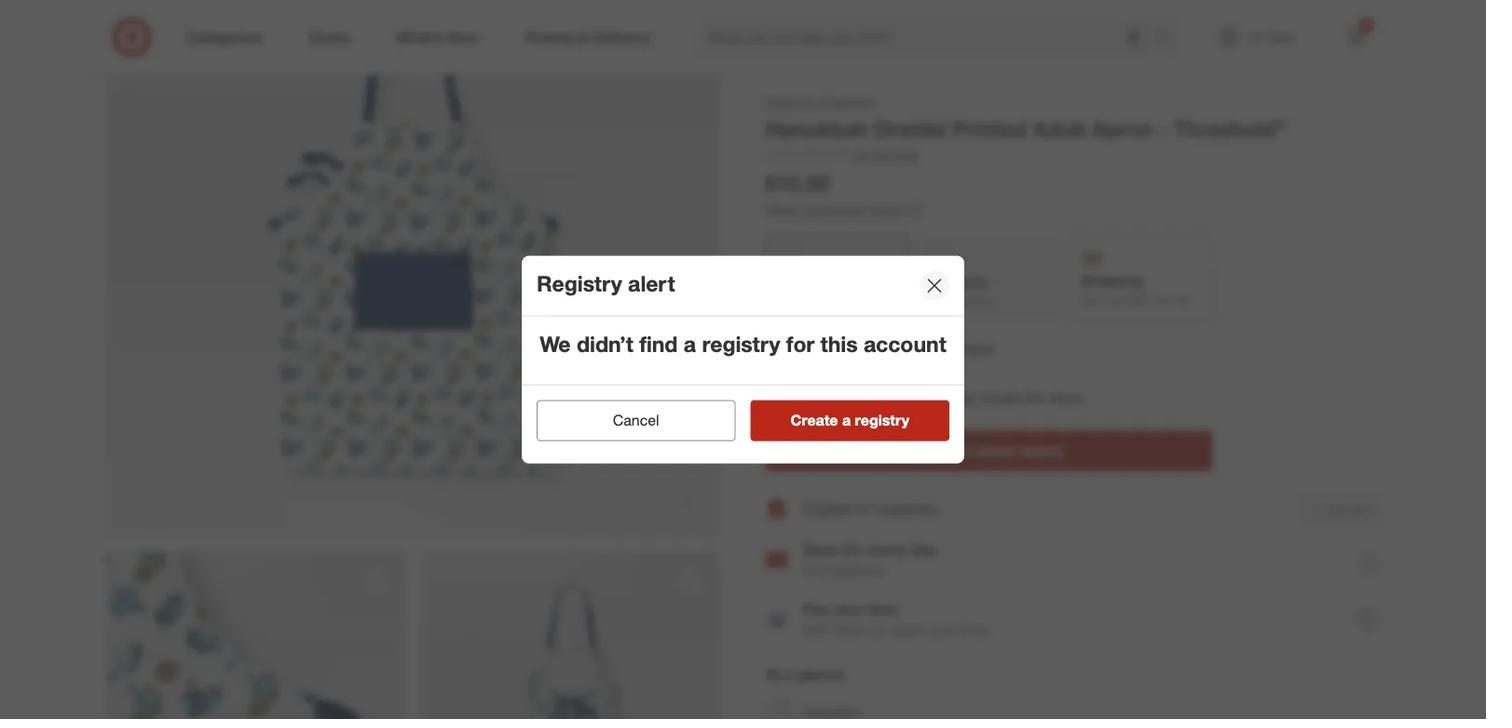 Task type: describe. For each thing, give the bounding box(es) containing it.
pay
[[803, 601, 829, 619]]

the inside available near you ready within 2 hours for pickup inside the store
[[1024, 389, 1045, 407]]

we didn't find a registry for this account
[[540, 332, 947, 358]]

hanukkah dreidel printed adult apron - threshold&#8482;, 1 of 4 image
[[106, 0, 721, 537]]

show in-stock stores button
[[766, 431, 1213, 472]]

2 inside available near you ready within 2 hours for pickup inside the store
[[856, 389, 864, 407]]

ready
[[766, 389, 808, 407]]

eligible
[[803, 500, 851, 518]]

at
[[826, 338, 839, 357]]

registries
[[877, 500, 938, 518]]

threshold™
[[1174, 116, 1289, 142]]

get
[[1081, 293, 1099, 307]]

galleria
[[943, 338, 994, 357]]

with inside save 5% every day with redcard
[[803, 563, 829, 579]]

printed
[[953, 116, 1027, 142]]

shipping get it by wed, nov 22
[[1081, 272, 1190, 307]]

cancel
[[613, 411, 660, 430]]

store
[[1050, 389, 1083, 407]]

hanukkah dreidel printed adult apron - threshold&#8482;, 3 of 4 image
[[421, 552, 721, 720]]

1 horizontal spatial 2
[[1364, 19, 1370, 31]]

0 horizontal spatial the
[[872, 147, 891, 163]]

when
[[766, 202, 800, 218]]

add
[[1327, 502, 1348, 516]]

day
[[911, 541, 936, 559]]

registry
[[537, 271, 622, 297]]

shipping
[[1081, 272, 1143, 290]]

when purchased online
[[766, 202, 904, 218]]

nov
[[1155, 293, 1175, 307]]

item
[[1351, 502, 1373, 516]]

within
[[812, 389, 852, 407]]

glance
[[798, 666, 845, 684]]

be the first! link
[[766, 146, 919, 165]]

hanukkah dreidel printed adult apron - threshold&#8482;, 2 of 4 image
[[106, 552, 406, 720]]

at a glance
[[766, 666, 845, 684]]

didn't
[[577, 332, 634, 358]]

show
[[914, 442, 954, 460]]

eligible for registries
[[803, 500, 938, 518]]

orders
[[889, 622, 927, 639]]

dialog containing registry alert
[[522, 256, 965, 464]]

0 vertical spatial registry
[[702, 332, 781, 358]]

threshold
[[817, 94, 875, 110]]

shop all threshold hanukkah dreidel printed adult apron - threshold™
[[766, 94, 1289, 142]]

apron
[[1092, 116, 1154, 142]]

1 horizontal spatial over
[[930, 622, 955, 639]]

2 link
[[1336, 17, 1377, 58]]

cancel button
[[537, 400, 736, 441]]

we
[[540, 332, 571, 358]]

at
[[766, 666, 781, 684]]

alert
[[628, 271, 675, 297]]

adult
[[1033, 116, 1086, 142]]

purchased
[[803, 202, 865, 218]]

create
[[791, 411, 839, 430]]

first!
[[894, 147, 919, 163]]

on
[[871, 622, 885, 639]]

a for create a registry
[[843, 411, 851, 430]]

every
[[868, 541, 907, 559]]

What can we help you find? suggestions appear below search field
[[696, 17, 1160, 58]]

delivery
[[930, 273, 988, 291]]

add item
[[1327, 502, 1373, 516]]

search
[[1147, 30, 1192, 48]]



Task type: vqa. For each thing, say whether or not it's contained in the screenshot.
top A
yes



Task type: locate. For each thing, give the bounding box(es) containing it.
over up affirm
[[833, 601, 864, 619]]

0 horizontal spatial registry
[[702, 332, 781, 358]]

by
[[1112, 293, 1124, 307]]

for right hours
[[910, 389, 928, 407]]

available
[[952, 294, 995, 308]]

near
[[834, 367, 865, 385]]

it
[[1102, 293, 1108, 307]]

0 vertical spatial for
[[787, 332, 815, 358]]

registry up the available
[[702, 332, 781, 358]]

a right at
[[785, 666, 794, 684]]

registry down hours
[[855, 411, 910, 430]]

the right be
[[872, 147, 891, 163]]

delivery not available
[[930, 273, 995, 308]]

the
[[872, 147, 891, 163], [1024, 389, 1045, 407]]

not down delivery
[[930, 294, 948, 308]]

not inside delivery not available
[[930, 294, 948, 308]]

wed,
[[1127, 293, 1152, 307]]

for right eligible
[[855, 500, 873, 518]]

save
[[803, 541, 837, 559]]

this
[[821, 332, 858, 358]]

5%
[[841, 541, 864, 559]]

inside
[[981, 389, 1020, 407]]

2 vertical spatial a
[[785, 666, 794, 684]]

1 vertical spatial with
[[803, 622, 829, 639]]

account
[[864, 332, 947, 358]]

1 vertical spatial 2
[[856, 389, 864, 407]]

show in-stock stores
[[914, 442, 1065, 460]]

0 vertical spatial the
[[872, 147, 891, 163]]

affirm
[[833, 622, 867, 639]]

0 horizontal spatial over
[[833, 601, 864, 619]]

available near you ready within 2 hours for pickup inside the store
[[766, 367, 1083, 407]]

22
[[1178, 293, 1190, 307]]

1 vertical spatial registry
[[855, 411, 910, 430]]

2 vertical spatial for
[[855, 500, 873, 518]]

in-
[[958, 442, 977, 460]]

0 horizontal spatial 2
[[856, 389, 864, 407]]

1 horizontal spatial not
[[930, 294, 948, 308]]

0 vertical spatial with
[[803, 563, 829, 579]]

1 vertical spatial not
[[766, 338, 790, 357]]

$10.00
[[766, 170, 830, 196]]

shop
[[766, 94, 797, 110]]

with down save on the bottom of the page
[[803, 563, 829, 579]]

not sold at santa barbara galleria
[[766, 338, 994, 357]]

1 horizontal spatial registry
[[855, 411, 910, 430]]

1 vertical spatial for
[[910, 389, 928, 407]]

not left sold
[[766, 338, 790, 357]]

2 with from the top
[[803, 622, 829, 639]]

create a registry button
[[751, 400, 950, 441]]

dialog
[[522, 256, 965, 464]]

-
[[1160, 116, 1168, 142]]

0 horizontal spatial for
[[787, 332, 815, 358]]

0 vertical spatial 2
[[1364, 19, 1370, 31]]

the left store
[[1024, 389, 1045, 407]]

0 vertical spatial over
[[833, 601, 864, 619]]

1 horizontal spatial for
[[855, 500, 873, 518]]

over
[[833, 601, 864, 619], [930, 622, 955, 639]]

2 horizontal spatial for
[[910, 389, 928, 407]]

1 vertical spatial a
[[843, 411, 851, 430]]

a right find on the top of the page
[[684, 332, 696, 358]]

1 vertical spatial the
[[1024, 389, 1045, 407]]

registry inside button
[[855, 411, 910, 430]]

a inside button
[[843, 411, 851, 430]]

search button
[[1147, 17, 1192, 62]]

redcard
[[833, 563, 885, 579]]

save 5% every day with redcard
[[803, 541, 936, 579]]

hanukkah
[[766, 116, 868, 142]]

a for at a glance
[[785, 666, 794, 684]]

barbara
[[886, 338, 939, 357]]

you
[[870, 367, 895, 385]]

add item button
[[1302, 494, 1381, 524]]

for up the available
[[787, 332, 815, 358]]

1 horizontal spatial the
[[1024, 389, 1045, 407]]

be
[[853, 147, 868, 163]]

for inside dialog
[[787, 332, 815, 358]]

online
[[869, 202, 904, 218]]

find
[[640, 332, 678, 358]]

registry alert
[[537, 271, 675, 297]]

for inside available near you ready within 2 hours for pickup inside the store
[[910, 389, 928, 407]]

time
[[868, 601, 899, 619]]

with inside pay over time with affirm on orders over $100
[[803, 622, 829, 639]]

a down within on the right bottom of the page
[[843, 411, 851, 430]]

available
[[766, 367, 829, 385]]

santa barbara galleria button
[[843, 337, 994, 358]]

0 horizontal spatial a
[[684, 332, 696, 358]]

pickup
[[932, 389, 977, 407]]

all
[[800, 94, 813, 110]]

0 vertical spatial not
[[930, 294, 948, 308]]

with
[[803, 563, 829, 579], [803, 622, 829, 639]]

a
[[684, 332, 696, 358], [843, 411, 851, 430], [785, 666, 794, 684]]

santa
[[843, 338, 882, 357]]

1 with from the top
[[803, 563, 829, 579]]

1 vertical spatial over
[[930, 622, 955, 639]]

registry
[[702, 332, 781, 358], [855, 411, 910, 430]]

hours
[[868, 389, 906, 407]]

1 horizontal spatial a
[[785, 666, 794, 684]]

$100
[[959, 622, 987, 639]]

dreidel
[[874, 116, 947, 142]]

pay over time with affirm on orders over $100
[[803, 601, 987, 639]]

with down the pay
[[803, 622, 829, 639]]

create a registry
[[791, 411, 910, 430]]

sold
[[794, 338, 822, 357]]

0 horizontal spatial not
[[766, 338, 790, 357]]

2
[[1364, 19, 1370, 31], [856, 389, 864, 407]]

2 horizontal spatial a
[[843, 411, 851, 430]]

0 vertical spatial a
[[684, 332, 696, 358]]

not
[[930, 294, 948, 308], [766, 338, 790, 357]]

be the first!
[[853, 147, 919, 163]]

over left $100
[[930, 622, 955, 639]]

stock
[[977, 442, 1016, 460]]

stores
[[1020, 442, 1065, 460]]

for
[[787, 332, 815, 358], [910, 389, 928, 407], [855, 500, 873, 518]]



